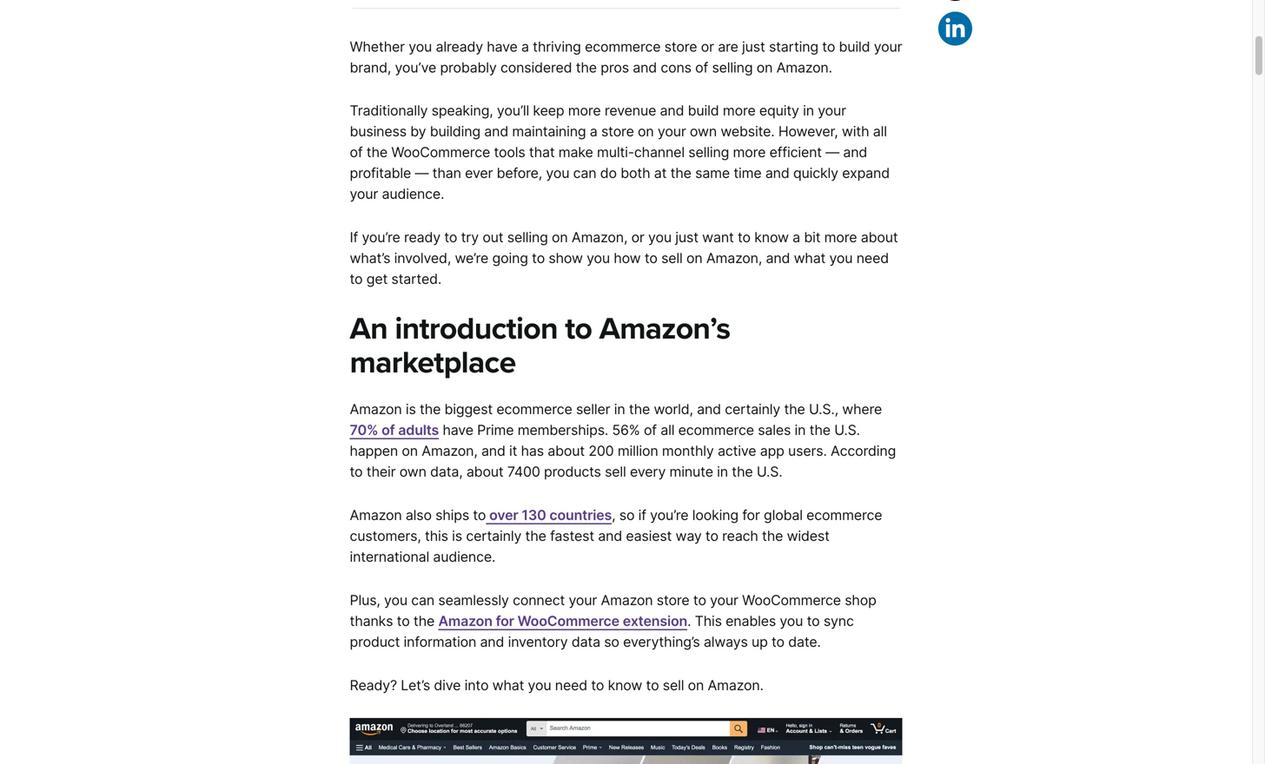 Task type: locate. For each thing, give the bounding box(es) containing it.
a up make
[[590, 123, 598, 140]]

million
[[618, 443, 658, 460]]

or inside if you're ready to try out selling on amazon, or you just want to know a bit more about what's involved, we're going to show you how to sell on amazon, and what you need to get started.
[[631, 229, 645, 246]]

selling down are
[[712, 59, 753, 76]]

amazon up extension
[[601, 592, 653, 609]]

1 vertical spatial selling
[[688, 144, 729, 161]]

ecommerce inside , so if you're looking for global ecommerce customers, this is certainly the fastest and easiest way to reach the widest international audience.
[[807, 507, 882, 524]]

their
[[366, 464, 396, 481]]

in up however,
[[803, 102, 814, 119]]

international
[[350, 549, 429, 566]]

7400
[[507, 464, 540, 481]]

1 horizontal spatial build
[[839, 38, 870, 55]]

this
[[425, 528, 448, 545]]

started.
[[391, 271, 442, 288]]

amazon.
[[777, 59, 832, 76], [708, 677, 764, 694]]

1 vertical spatial certainly
[[466, 528, 522, 545]]

to inside an introduction to amazon's marketplace
[[565, 311, 592, 348]]

woocommerce inside traditionally speaking, you'll keep more revenue and build more equity in your business by building and maintaining a store on your own website. however, with all of the woocommerce tools that make multi-channel selling more efficient — and profitable — than ever before, you can do both at the same time and quickly expand your audience.
[[391, 144, 490, 161]]

1 vertical spatial u.s.
[[757, 464, 783, 481]]

0 vertical spatial all
[[873, 123, 887, 140]]

what right into
[[492, 677, 524, 694]]

so inside , so if you're looking for global ecommerce customers, this is certainly the fastest and easiest way to reach the widest international audience.
[[619, 507, 635, 524]]

widest
[[787, 528, 830, 545]]

the
[[576, 59, 597, 76], [367, 144, 388, 161], [670, 165, 692, 182], [420, 401, 441, 418], [629, 401, 650, 418], [784, 401, 805, 418], [810, 422, 831, 439], [732, 464, 753, 481], [525, 528, 546, 545], [762, 528, 783, 545], [414, 613, 435, 630]]

0 vertical spatial store
[[664, 38, 697, 55]]

1 vertical spatial woocommerce
[[742, 592, 841, 609]]

is right "this"
[[452, 528, 462, 545]]

certainly down over
[[466, 528, 522, 545]]

1 horizontal spatial woocommerce
[[518, 613, 620, 630]]

1 vertical spatial can
[[411, 592, 435, 609]]

to down show
[[565, 311, 592, 348]]

0 horizontal spatial own
[[399, 464, 427, 481]]

1 vertical spatial about
[[548, 443, 585, 460]]

sync
[[824, 613, 854, 630]]

1 vertical spatial build
[[688, 102, 719, 119]]

audience. down "this"
[[433, 549, 496, 566]]

to up date.
[[807, 613, 820, 630]]

1 vertical spatial is
[[452, 528, 462, 545]]

0 horizontal spatial amazon.
[[708, 677, 764, 694]]

1 vertical spatial have
[[443, 422, 473, 439]]

keep
[[533, 102, 564, 119]]

starting
[[769, 38, 819, 55]]

to inside whether you already have a thriving ecommerce store or are just starting to build your brand, you've probably considered the pros and cons of selling on amazon.
[[822, 38, 835, 55]]

store inside plus, you can seamlessly connect your amazon store to your woocommerce shop thanks to the
[[657, 592, 690, 609]]

selling up same
[[688, 144, 729, 161]]

of down business at left
[[350, 144, 363, 161]]

0 vertical spatial what
[[794, 250, 826, 267]]

0 horizontal spatial about
[[467, 464, 504, 481]]

the inside plus, you can seamlessly connect your amazon store to your woocommerce shop thanks to the
[[414, 613, 435, 630]]

do
[[600, 165, 617, 182]]

1 vertical spatial store
[[601, 123, 634, 140]]

products
[[544, 464, 601, 481]]

the left pros
[[576, 59, 597, 76]]

know up amazon homepage image
[[608, 677, 642, 694]]

about inside if you're ready to try out selling on amazon, or you just want to know a bit more about what's involved, we're going to show you how to sell on amazon, and what you need to get started.
[[861, 229, 898, 246]]

1 vertical spatial audience.
[[433, 549, 496, 566]]

2 vertical spatial amazon,
[[422, 443, 478, 460]]

or left are
[[701, 38, 714, 55]]

1 horizontal spatial amazon.
[[777, 59, 832, 76]]

amazon up customers,
[[350, 507, 402, 524]]

going
[[492, 250, 528, 267]]

1 vertical spatial a
[[590, 123, 598, 140]]

sales
[[758, 422, 791, 439]]

2 vertical spatial selling
[[507, 229, 548, 246]]

amazon for amazon also ships to over 130 countries
[[350, 507, 402, 524]]

can down make
[[573, 165, 596, 182]]

1 horizontal spatial can
[[573, 165, 596, 182]]

to left their
[[350, 464, 363, 481]]

fastest
[[550, 528, 594, 545]]

1 horizontal spatial you're
[[650, 507, 689, 524]]

all right with
[[873, 123, 887, 140]]

0 vertical spatial about
[[861, 229, 898, 246]]

over 130 countries link
[[486, 507, 612, 524]]

global
[[764, 507, 803, 524]]

0 vertical spatial sell
[[661, 250, 683, 267]]

have down 'biggest'
[[443, 422, 473, 439]]

0 vertical spatial or
[[701, 38, 714, 55]]

to inside have prime memberships. 56% of all ecommerce sales in the u.s. happen on amazon, and it has about 200 million monthly active app users. according to their own data, about 7400 products sell every minute in the u.s.
[[350, 464, 363, 481]]

every
[[630, 464, 666, 481]]

is inside , so if you're looking for global ecommerce customers, this is certainly the fastest and easiest way to reach the widest international audience.
[[452, 528, 462, 545]]

0 horizontal spatial a
[[521, 38, 529, 55]]

expand
[[842, 165, 890, 182]]

ships
[[436, 507, 469, 524]]

amazon. down starting
[[777, 59, 832, 76]]

on down starting
[[757, 59, 773, 76]]

70% of adults link
[[350, 422, 439, 439]]

0 horizontal spatial just
[[675, 229, 699, 246]]

audience. inside , so if you're looking for global ecommerce customers, this is certainly the fastest and easiest way to reach the widest international audience.
[[433, 549, 496, 566]]

need down expand
[[857, 250, 889, 267]]

ecommerce up active
[[678, 422, 754, 439]]

that
[[529, 144, 555, 161]]

1 horizontal spatial for
[[742, 507, 760, 524]]

amazon. down always
[[708, 677, 764, 694]]

selling
[[712, 59, 753, 76], [688, 144, 729, 161], [507, 229, 548, 246]]

to down data
[[591, 677, 604, 694]]

store for ecommerce
[[664, 38, 697, 55]]

an
[[350, 311, 388, 348]]

in up users.
[[795, 422, 806, 439]]

1 vertical spatial just
[[675, 229, 699, 246]]

own up same
[[690, 123, 717, 140]]

so right data
[[604, 634, 619, 651]]

and
[[633, 59, 657, 76], [660, 102, 684, 119], [484, 123, 508, 140], [765, 165, 790, 182], [766, 250, 790, 267], [697, 401, 721, 418], [481, 443, 506, 460], [598, 528, 622, 545], [480, 634, 504, 651]]

certainly up sales
[[725, 401, 780, 418]]

2 horizontal spatial woocommerce
[[742, 592, 841, 609]]

1 horizontal spatial is
[[452, 528, 462, 545]]

to inside , so if you're looking for global ecommerce customers, this is certainly the fastest and easiest way to reach the widest international audience.
[[706, 528, 719, 545]]

the down active
[[732, 464, 753, 481]]

1 horizontal spatial need
[[857, 250, 889, 267]]

1 vertical spatial all
[[661, 422, 675, 439]]

woocommerce up — than at top
[[391, 144, 490, 161]]

of inside whether you already have a thriving ecommerce store or are just starting to build your brand, you've probably considered the pros and cons of selling on amazon.
[[695, 59, 708, 76]]

1 horizontal spatial have
[[487, 38, 518, 55]]

to down looking
[[706, 528, 719, 545]]

we're
[[455, 250, 489, 267]]

is
[[406, 401, 416, 418], [452, 528, 462, 545]]

certainly inside amazon is the biggest ecommerce seller in the world, and certainly the u.s., where 70% of adults
[[725, 401, 780, 418]]

0 vertical spatial so
[[619, 507, 635, 524]]

so
[[619, 507, 635, 524], [604, 634, 619, 651]]

have up probably
[[487, 38, 518, 55]]

0 horizontal spatial you're
[[362, 229, 400, 246]]

of inside traditionally speaking, you'll keep more revenue and build more equity in your business by building and maintaining a store on your own website. however, with all of the woocommerce tools that make multi-channel selling more efficient — and profitable — than ever before, you can do both at the same time and quickly expand your audience.
[[350, 144, 363, 161]]

1 vertical spatial what
[[492, 677, 524, 694]]

on down always
[[688, 677, 704, 694]]

you're right if
[[650, 507, 689, 524]]

ecommerce up pros
[[585, 38, 661, 55]]

is inside amazon is the biggest ecommerce seller in the world, and certainly the u.s., where 70% of adults
[[406, 401, 416, 418]]

reach
[[722, 528, 758, 545]]

u.s. down where
[[834, 422, 860, 439]]

ecommerce inside have prime memberships. 56% of all ecommerce sales in the u.s. happen on amazon, and it has about 200 million monthly active app users. according to their own data, about 7400 products sell every minute in the u.s.
[[678, 422, 754, 439]]

0 horizontal spatial or
[[631, 229, 645, 246]]

before,
[[497, 165, 542, 182]]

1 horizontal spatial what
[[794, 250, 826, 267]]

amazon for amazon is the biggest ecommerce seller in the world, and certainly the u.s., where 70% of adults
[[350, 401, 402, 418]]

0 horizontal spatial have
[[443, 422, 473, 439]]

2 horizontal spatial amazon,
[[706, 250, 762, 267]]

2 horizontal spatial about
[[861, 229, 898, 246]]

u.s. down app
[[757, 464, 783, 481]]

connect
[[513, 592, 565, 609]]

equity
[[759, 102, 799, 119]]

speaking,
[[432, 102, 493, 119]]

0 horizontal spatial can
[[411, 592, 435, 609]]

customers,
[[350, 528, 421, 545]]

or
[[701, 38, 714, 55], [631, 229, 645, 246]]

store inside whether you already have a thriving ecommerce store or are just starting to build your brand, you've probably considered the pros and cons of selling on amazon.
[[664, 38, 697, 55]]

1 horizontal spatial u.s.
[[834, 422, 860, 439]]

in
[[803, 102, 814, 119], [614, 401, 625, 418], [795, 422, 806, 439], [717, 464, 728, 481]]

amazon down seamlessly
[[438, 613, 493, 630]]

for down seamlessly
[[496, 613, 514, 630]]

store up the multi- on the top of page
[[601, 123, 634, 140]]

0 vertical spatial is
[[406, 401, 416, 418]]

information
[[404, 634, 476, 651]]

1 horizontal spatial amazon,
[[572, 229, 628, 246]]

build
[[839, 38, 870, 55], [688, 102, 719, 119]]

selling inside traditionally speaking, you'll keep more revenue and build more equity in your business by building and maintaining a store on your own website. however, with all of the woocommerce tools that make multi-channel selling more efficient — and profitable — than ever before, you can do both at the same time and quickly expand your audience.
[[688, 144, 729, 161]]

have prime memberships. 56% of all ecommerce sales in the u.s. happen on amazon, and it has about 200 million monthly active app users. according to their own data, about 7400 products sell every minute in the u.s.
[[350, 422, 896, 481]]

1 horizontal spatial about
[[548, 443, 585, 460]]

own inside traditionally speaking, you'll keep more revenue and build more equity in your business by building and maintaining a store on your own website. however, with all of the woocommerce tools that make multi-channel selling more efficient — and profitable — than ever before, you can do both at the same time and quickly expand your audience.
[[690, 123, 717, 140]]

2 horizontal spatial a
[[793, 229, 800, 246]]

0 vertical spatial selling
[[712, 59, 753, 76]]

0 horizontal spatial build
[[688, 102, 719, 119]]

0 vertical spatial can
[[573, 165, 596, 182]]

building
[[430, 123, 481, 140]]

all down 'world,'
[[661, 422, 675, 439]]

of inside amazon is the biggest ecommerce seller in the world, and certainly the u.s., where 70% of adults
[[382, 422, 395, 439]]

0 horizontal spatial is
[[406, 401, 416, 418]]

maintaining
[[512, 123, 586, 140]]

traditionally speaking, you'll keep more revenue and build more equity in your business by building and maintaining a store on your own website. however, with all of the woocommerce tools that make multi-channel selling more efficient — and profitable — than ever before, you can do both at the same time and quickly expand your audience.
[[350, 102, 890, 203]]

what
[[794, 250, 826, 267], [492, 677, 524, 694]]

, so if you're looking for global ecommerce customers, this is certainly the fastest and easiest way to reach the widest international audience.
[[350, 507, 882, 566]]

0 vertical spatial own
[[690, 123, 717, 140]]

audience. down — than at top
[[382, 186, 444, 203]]

you inside . this enables you to sync product information and inventory data so everything's always up to date.
[[780, 613, 803, 630]]

more
[[568, 102, 601, 119], [723, 102, 756, 119], [733, 144, 766, 161], [824, 229, 857, 246]]

0 vertical spatial audience.
[[382, 186, 444, 203]]

active
[[718, 443, 756, 460]]

just inside whether you already have a thriving ecommerce store or are just starting to build your brand, you've probably considered the pros and cons of selling on amazon.
[[742, 38, 765, 55]]

0 horizontal spatial all
[[661, 422, 675, 439]]

of right 70%
[[382, 422, 395, 439]]

1 horizontal spatial own
[[690, 123, 717, 140]]

to right thanks
[[397, 613, 410, 630]]

2 vertical spatial a
[[793, 229, 800, 246]]

audience. inside traditionally speaking, you'll keep more revenue and build more equity in your business by building and maintaining a store on your own website. however, with all of the woocommerce tools that make multi-channel selling more efficient — and profitable — than ever before, you can do both at the same time and quickly expand your audience.
[[382, 186, 444, 203]]

whether you already have a thriving ecommerce store or are just starting to build your brand, you've probably considered the pros and cons of selling on amazon.
[[350, 38, 902, 76]]

1 horizontal spatial all
[[873, 123, 887, 140]]

2 vertical spatial woocommerce
[[518, 613, 620, 630]]

a inside traditionally speaking, you'll keep more revenue and build more equity in your business by building and maintaining a store on your own website. however, with all of the woocommerce tools that make multi-channel selling more efficient — and profitable — than ever before, you can do both at the same time and quickly expand your audience.
[[590, 123, 598, 140]]

you'll
[[497, 102, 529, 119]]

u.s.
[[834, 422, 860, 439], [757, 464, 783, 481]]

about down expand
[[861, 229, 898, 246]]

of right cons
[[695, 59, 708, 76]]

marketplace
[[350, 345, 516, 382]]

more up time
[[733, 144, 766, 161]]

already
[[436, 38, 483, 55]]

of
[[695, 59, 708, 76], [350, 144, 363, 161], [382, 422, 395, 439], [644, 422, 657, 439]]

you inside whether you already have a thriving ecommerce store or are just starting to build your brand, you've probably considered the pros and cons of selling on amazon.
[[409, 38, 432, 55]]

0 horizontal spatial u.s.
[[757, 464, 783, 481]]

about down memberships.
[[548, 443, 585, 460]]

on down adults
[[402, 443, 418, 460]]

in up 56%
[[614, 401, 625, 418]]

amazon, up data,
[[422, 443, 478, 460]]

0 horizontal spatial amazon,
[[422, 443, 478, 460]]

to left show
[[532, 250, 545, 267]]

store up cons
[[664, 38, 697, 55]]

woocommerce up data
[[518, 613, 620, 630]]

pros
[[601, 59, 629, 76]]

build inside traditionally speaking, you'll keep more revenue and build more equity in your business by building and maintaining a store on your own website. however, with all of the woocommerce tools that make multi-channel selling more efficient — and profitable — than ever before, you can do both at the same time and quickly expand your audience.
[[688, 102, 719, 119]]

own inside have prime memberships. 56% of all ecommerce sales in the u.s. happen on amazon, and it has about 200 million monthly active app users. according to their own data, about 7400 products sell every minute in the u.s.
[[399, 464, 427, 481]]

0 vertical spatial you're
[[362, 229, 400, 246]]

need inside if you're ready to try out selling on amazon, or you just want to know a bit more about what's involved, we're going to show you how to sell on amazon, and what you need to get started.
[[857, 250, 889, 267]]

an introduction to amazon's marketplace
[[350, 311, 730, 382]]

for inside , so if you're looking for global ecommerce customers, this is certainly the fastest and easiest way to reach the widest international audience.
[[742, 507, 760, 524]]

0 horizontal spatial know
[[608, 677, 642, 694]]

a
[[521, 38, 529, 55], [590, 123, 598, 140], [793, 229, 800, 246]]

can up information
[[411, 592, 435, 609]]

brand,
[[350, 59, 391, 76]]

what down the bit
[[794, 250, 826, 267]]

just left want
[[675, 229, 699, 246]]

or inside whether you already have a thriving ecommerce store or are just starting to build your brand, you've probably considered the pros and cons of selling on amazon.
[[701, 38, 714, 55]]

amazon up 70%
[[350, 401, 402, 418]]

1 horizontal spatial certainly
[[725, 401, 780, 418]]

0 vertical spatial a
[[521, 38, 529, 55]]

0 vertical spatial certainly
[[725, 401, 780, 418]]

0 horizontal spatial woocommerce
[[391, 144, 490, 161]]

0 vertical spatial u.s.
[[834, 422, 860, 439]]

ecommerce up widest
[[807, 507, 882, 524]]

2 vertical spatial store
[[657, 592, 690, 609]]

ecommerce inside amazon is the biggest ecommerce seller in the world, and certainly the u.s., where 70% of adults
[[496, 401, 572, 418]]

plus,
[[350, 592, 380, 609]]

own right their
[[399, 464, 427, 481]]

need down data
[[555, 677, 587, 694]]

0 vertical spatial for
[[742, 507, 760, 524]]

certainly inside , so if you're looking for global ecommerce customers, this is certainly the fastest and easiest way to reach the widest international audience.
[[466, 528, 522, 545]]

a up considered
[[521, 38, 529, 55]]

0 horizontal spatial certainly
[[466, 528, 522, 545]]

0 vertical spatial just
[[742, 38, 765, 55]]

1 horizontal spatial or
[[701, 38, 714, 55]]

sell inside if you're ready to try out selling on amazon, or you just want to know a bit more about what's involved, we're going to show you how to sell on amazon, and what you need to get started.
[[661, 250, 683, 267]]

the right the at
[[670, 165, 692, 182]]

build down cons
[[688, 102, 719, 119]]

date.
[[788, 634, 821, 651]]

on down want
[[686, 250, 703, 267]]

and inside whether you already have a thriving ecommerce store or are just starting to build your brand, you've probably considered the pros and cons of selling on amazon.
[[633, 59, 657, 76]]

1 vertical spatial you're
[[650, 507, 689, 524]]

audience.
[[382, 186, 444, 203], [433, 549, 496, 566]]

sell down "everything's" on the bottom
[[663, 677, 684, 694]]

know left the bit
[[754, 229, 789, 246]]

1 vertical spatial or
[[631, 229, 645, 246]]

let's
[[401, 677, 430, 694]]

the up 56%
[[629, 401, 650, 418]]

just right are
[[742, 38, 765, 55]]

the up information
[[414, 613, 435, 630]]

so right ,
[[619, 507, 635, 524]]

0 horizontal spatial need
[[555, 677, 587, 694]]

0 vertical spatial woocommerce
[[391, 144, 490, 161]]

countries
[[550, 507, 612, 524]]

to left try
[[444, 229, 457, 246]]

amazon, down want
[[706, 250, 762, 267]]

about
[[861, 229, 898, 246], [548, 443, 585, 460], [467, 464, 504, 481]]

a left the bit
[[793, 229, 800, 246]]

ready?
[[350, 677, 397, 694]]

0 vertical spatial amazon.
[[777, 59, 832, 76]]

what inside if you're ready to try out selling on amazon, or you just want to know a bit more about what's involved, we're going to show you how to sell on amazon, and what you need to get started.
[[794, 250, 826, 267]]

amazon inside amazon is the biggest ecommerce seller in the world, and certainly the u.s., where 70% of adults
[[350, 401, 402, 418]]

to right up
[[772, 634, 785, 651]]

you're inside , so if you're looking for global ecommerce customers, this is certainly the fastest and easiest way to reach the widest international audience.
[[650, 507, 689, 524]]

1 vertical spatial sell
[[605, 464, 626, 481]]

woocommerce up date.
[[742, 592, 841, 609]]

0 vertical spatial know
[[754, 229, 789, 246]]

ecommerce up memberships.
[[496, 401, 572, 418]]

1 horizontal spatial know
[[754, 229, 789, 246]]

dive
[[434, 677, 461, 694]]

extension
[[623, 613, 687, 630]]

selling inside whether you already have a thriving ecommerce store or are just starting to build your brand, you've probably considered the pros and cons of selling on amazon.
[[712, 59, 753, 76]]

0 vertical spatial build
[[839, 38, 870, 55]]

store inside traditionally speaking, you'll keep more revenue and build more equity in your business by building and maintaining a store on your own website. however, with all of the woocommerce tools that make multi-channel selling more efficient — and profitable — than ever before, you can do both at the same time and quickly expand your audience.
[[601, 123, 634, 140]]

to
[[822, 38, 835, 55], [444, 229, 457, 246], [738, 229, 751, 246], [532, 250, 545, 267], [645, 250, 658, 267], [350, 271, 363, 288], [565, 311, 592, 348], [350, 464, 363, 481], [473, 507, 486, 524], [706, 528, 719, 545], [693, 592, 706, 609], [397, 613, 410, 630], [807, 613, 820, 630], [772, 634, 785, 651], [591, 677, 604, 694], [646, 677, 659, 694]]

1 horizontal spatial a
[[590, 123, 598, 140]]

can inside plus, you can seamlessly connect your amazon store to your woocommerce shop thanks to the
[[411, 592, 435, 609]]

1 horizontal spatial just
[[742, 38, 765, 55]]

what's
[[350, 250, 390, 267]]

1 vertical spatial so
[[604, 634, 619, 651]]

of right 56%
[[644, 422, 657, 439]]

product
[[350, 634, 400, 651]]

0 vertical spatial need
[[857, 250, 889, 267]]

on up "channel"
[[638, 123, 654, 140]]

— than
[[415, 165, 461, 182]]

the down global
[[762, 528, 783, 545]]

website.
[[721, 123, 775, 140]]

have inside have prime memberships. 56% of all ecommerce sales in the u.s. happen on amazon, and it has about 200 million monthly active app users. according to their own data, about 7400 products sell every minute in the u.s.
[[443, 422, 473, 439]]

amazon, up how
[[572, 229, 628, 246]]

about right data,
[[467, 464, 504, 481]]

profitable
[[350, 165, 411, 182]]

build right starting
[[839, 38, 870, 55]]

everything's
[[623, 634, 700, 651]]

1 vertical spatial own
[[399, 464, 427, 481]]

0 vertical spatial have
[[487, 38, 518, 55]]

sell down 200
[[605, 464, 626, 481]]



Task type: vqa. For each thing, say whether or not it's contained in the screenshot.
topmost just
yes



Task type: describe. For each thing, give the bounding box(es) containing it.
if you're ready to try out selling on amazon, or you just want to know a bit more about what's involved, we're going to show you how to sell on amazon, and what you need to get started.
[[350, 229, 898, 288]]

to right how
[[645, 250, 658, 267]]

so inside . this enables you to sync product information and inventory data so everything's always up to date.
[[604, 634, 619, 651]]

biggest
[[445, 401, 493, 418]]

seller
[[576, 401, 610, 418]]

the up adults
[[420, 401, 441, 418]]

get
[[366, 271, 388, 288]]

introduction
[[395, 311, 558, 348]]

— and
[[826, 144, 867, 161]]

of inside have prime memberships. 56% of all ecommerce sales in the u.s. happen on amazon, and it has about 200 million monthly active app users. according to their own data, about 7400 products sell every minute in the u.s.
[[644, 422, 657, 439]]

amazon, inside have prime memberships. 56% of all ecommerce sales in the u.s. happen on amazon, and it has about 200 million monthly active app users. according to their own data, about 7400 products sell every minute in the u.s.
[[422, 443, 478, 460]]

with
[[842, 123, 869, 140]]

can inside traditionally speaking, you'll keep more revenue and build more equity in your business by building and maintaining a store on your own website. however, with all of the woocommerce tools that make multi-channel selling more efficient — and profitable — than ever before, you can do both at the same time and quickly expand your audience.
[[573, 165, 596, 182]]

plus, you can seamlessly connect your amazon store to your woocommerce shop thanks to the
[[350, 592, 876, 630]]

0 horizontal spatial what
[[492, 677, 524, 694]]

.
[[687, 613, 691, 630]]

the down business at left
[[367, 144, 388, 161]]

on inside have prime memberships. 56% of all ecommerce sales in the u.s. happen on amazon, and it has about 200 million monthly active app users. according to their own data, about 7400 products sell every minute in the u.s.
[[402, 443, 418, 460]]

up
[[752, 634, 768, 651]]

you've
[[395, 59, 436, 76]]

world,
[[654, 401, 693, 418]]

the down u.s.,
[[810, 422, 831, 439]]

on inside whether you already have a thriving ecommerce store or are just starting to build your brand, you've probably considered the pros and cons of selling on amazon.
[[757, 59, 773, 76]]

amazon homepage image
[[350, 719, 902, 765]]

a inside if you're ready to try out selling on amazon, or you just want to know a bit more about what's involved, we're going to show you how to sell on amazon, and what you need to get started.
[[793, 229, 800, 246]]

all inside traditionally speaking, you'll keep more revenue and build more equity in your business by building and maintaining a store on your own website. however, with all of the woocommerce tools that make multi-channel selling more efficient — and profitable — than ever before, you can do both at the same time and quickly expand your audience.
[[873, 123, 887, 140]]

store for amazon
[[657, 592, 690, 609]]

cons
[[661, 59, 692, 76]]

has
[[521, 443, 544, 460]]

on inside traditionally speaking, you'll keep more revenue and build more equity in your business by building and maintaining a store on your own website. however, with all of the woocommerce tools that make multi-channel selling more efficient — and profitable — than ever before, you can do both at the same time and quickly expand your audience.
[[638, 123, 654, 140]]

way
[[676, 528, 702, 545]]

amazon for amazon for woocommerce extension
[[438, 613, 493, 630]]

2 vertical spatial sell
[[663, 677, 684, 694]]

just inside if you're ready to try out selling on amazon, or you just want to know a bit more about what's involved, we're going to show you how to sell on amazon, and what you need to get started.
[[675, 229, 699, 246]]

at
[[654, 165, 667, 182]]

56%
[[612, 422, 640, 439]]

build inside whether you already have a thriving ecommerce store or are just starting to build your brand, you've probably considered the pros and cons of selling on amazon.
[[839, 38, 870, 55]]

the left u.s.,
[[784, 401, 805, 418]]

0 vertical spatial amazon,
[[572, 229, 628, 246]]

into
[[465, 677, 489, 694]]

memberships.
[[518, 422, 608, 439]]

and inside if you're ready to try out selling on amazon, or you just want to know a bit more about what's involved, we're going to show you how to sell on amazon, and what you need to get started.
[[766, 250, 790, 267]]

sell inside have prime memberships. 56% of all ecommerce sales in the u.s. happen on amazon, and it has about 200 million monthly active app users. according to their own data, about 7400 products sell every minute in the u.s.
[[605, 464, 626, 481]]

want
[[702, 229, 734, 246]]

you inside plus, you can seamlessly connect your amazon store to your woocommerce shop thanks to the
[[384, 592, 408, 609]]

quickly
[[793, 165, 838, 182]]

amazon also ships to over 130 countries
[[350, 507, 612, 524]]

in inside amazon is the biggest ecommerce seller in the world, and certainly the u.s., where 70% of adults
[[614, 401, 625, 418]]

in inside traditionally speaking, you'll keep more revenue and build more equity in your business by building and maintaining a store on your own website. however, with all of the woocommerce tools that make multi-channel selling more efficient — and profitable — than ever before, you can do both at the same time and quickly expand your audience.
[[803, 102, 814, 119]]

more inside if you're ready to try out selling on amazon, or you just want to know a bit more about what's involved, we're going to show you how to sell on amazon, and what you need to get started.
[[824, 229, 857, 246]]

u.s.,
[[809, 401, 839, 418]]

efficient
[[770, 144, 822, 161]]

have inside whether you already have a thriving ecommerce store or are just starting to build your brand, you've probably considered the pros and cons of selling on amazon.
[[487, 38, 518, 55]]

your inside whether you already have a thriving ecommerce store or are just starting to build your brand, you've probably considered the pros and cons of selling on amazon.
[[874, 38, 902, 55]]

amazon. inside whether you already have a thriving ecommerce store or are just starting to build your brand, you've probably considered the pros and cons of selling on amazon.
[[777, 59, 832, 76]]

amazon for woocommerce extension
[[438, 613, 687, 630]]

130
[[522, 507, 546, 524]]

to left get
[[350, 271, 363, 288]]

woocommerce inside plus, you can seamlessly connect your amazon store to your woocommerce shop thanks to the
[[742, 592, 841, 609]]

both
[[621, 165, 650, 182]]

200
[[589, 443, 614, 460]]

tools
[[494, 144, 525, 161]]

ready? let's dive into what you need to know to sell on amazon.
[[350, 677, 764, 694]]

minute
[[670, 464, 713, 481]]

users.
[[788, 443, 827, 460]]

on up show
[[552, 229, 568, 246]]

amazon inside plus, you can seamlessly connect your amazon store to your woocommerce shop thanks to the
[[601, 592, 653, 609]]

it
[[509, 443, 517, 460]]

show
[[549, 250, 583, 267]]

if
[[638, 507, 646, 524]]

70%
[[350, 422, 378, 439]]

ready
[[404, 229, 441, 246]]

considered
[[500, 59, 572, 76]]

seamlessly
[[438, 592, 509, 609]]

according
[[831, 443, 896, 460]]

data,
[[430, 464, 463, 481]]

a inside whether you already have a thriving ecommerce store or are just starting to build your brand, you've probably considered the pros and cons of selling on amazon.
[[521, 38, 529, 55]]

and inside have prime memberships. 56% of all ecommerce sales in the u.s. happen on amazon, and it has about 200 million monthly active app users. according to their own data, about 7400 products sell every minute in the u.s.
[[481, 443, 506, 460]]

business
[[350, 123, 407, 140]]

data
[[572, 634, 600, 651]]

multi-
[[597, 144, 634, 161]]

over
[[489, 507, 518, 524]]

1 vertical spatial need
[[555, 677, 587, 694]]

the inside whether you already have a thriving ecommerce store or are just starting to build your brand, you've probably considered the pros and cons of selling on amazon.
[[576, 59, 597, 76]]

and inside , so if you're looking for global ecommerce customers, this is certainly the fastest and easiest way to reach the widest international audience.
[[598, 528, 622, 545]]

out
[[483, 229, 504, 246]]

you're inside if you're ready to try out selling on amazon, or you just want to know a bit more about what's involved, we're going to show you how to sell on amazon, and what you need to get started.
[[362, 229, 400, 246]]

same
[[695, 165, 730, 182]]

amazon is the biggest ecommerce seller in the world, and certainly the u.s., where 70% of adults
[[350, 401, 882, 439]]

app
[[760, 443, 784, 460]]

to up this at the bottom right of page
[[693, 592, 706, 609]]

however,
[[778, 123, 838, 140]]

monthly
[[662, 443, 714, 460]]

the down "130"
[[525, 528, 546, 545]]

ecommerce inside whether you already have a thriving ecommerce store or are just starting to build your brand, you've probably considered the pros and cons of selling on amazon.
[[585, 38, 661, 55]]

always
[[704, 634, 748, 651]]

all inside have prime memberships. 56% of all ecommerce sales in the u.s. happen on amazon, and it has about 200 million monthly active app users. according to their own data, about 7400 products sell every minute in the u.s.
[[661, 422, 675, 439]]

and inside amazon is the biggest ecommerce seller in the world, and certainly the u.s., where 70% of adults
[[697, 401, 721, 418]]

know inside if you're ready to try out selling on amazon, or you just want to know a bit more about what's involved, we're going to show you how to sell on amazon, and what you need to get started.
[[754, 229, 789, 246]]

. this enables you to sync product information and inventory data so everything's always up to date.
[[350, 613, 854, 651]]

shop
[[845, 592, 876, 609]]

1 vertical spatial amazon.
[[708, 677, 764, 694]]

this
[[695, 613, 722, 630]]

if
[[350, 229, 358, 246]]

are
[[718, 38, 738, 55]]

more up website.
[[723, 102, 756, 119]]

and inside . this enables you to sync product information and inventory data so everything's always up to date.
[[480, 634, 504, 651]]

bit
[[804, 229, 821, 246]]

2 vertical spatial about
[[467, 464, 504, 481]]

involved,
[[394, 250, 451, 267]]

you inside traditionally speaking, you'll keep more revenue and build more equity in your business by building and maintaining a store on your own website. however, with all of the woocommerce tools that make multi-channel selling more efficient — and profitable — than ever before, you can do both at the same time and quickly expand your audience.
[[546, 165, 569, 182]]

to down "everything's" on the bottom
[[646, 677, 659, 694]]

1 vertical spatial know
[[608, 677, 642, 694]]

in down active
[[717, 464, 728, 481]]

happen
[[350, 443, 398, 460]]

make
[[559, 144, 593, 161]]

1 vertical spatial amazon,
[[706, 250, 762, 267]]

by
[[410, 123, 426, 140]]

,
[[612, 507, 616, 524]]

amazon for woocommerce extension link
[[438, 613, 687, 630]]

to right want
[[738, 229, 751, 246]]

more right keep
[[568, 102, 601, 119]]

thanks
[[350, 613, 393, 630]]

to left over
[[473, 507, 486, 524]]

enables
[[726, 613, 776, 630]]

selling inside if you're ready to try out selling on amazon, or you just want to know a bit more about what's involved, we're going to show you how to sell on amazon, and what you need to get started.
[[507, 229, 548, 246]]

0 horizontal spatial for
[[496, 613, 514, 630]]

channel
[[634, 144, 685, 161]]

how
[[614, 250, 641, 267]]



